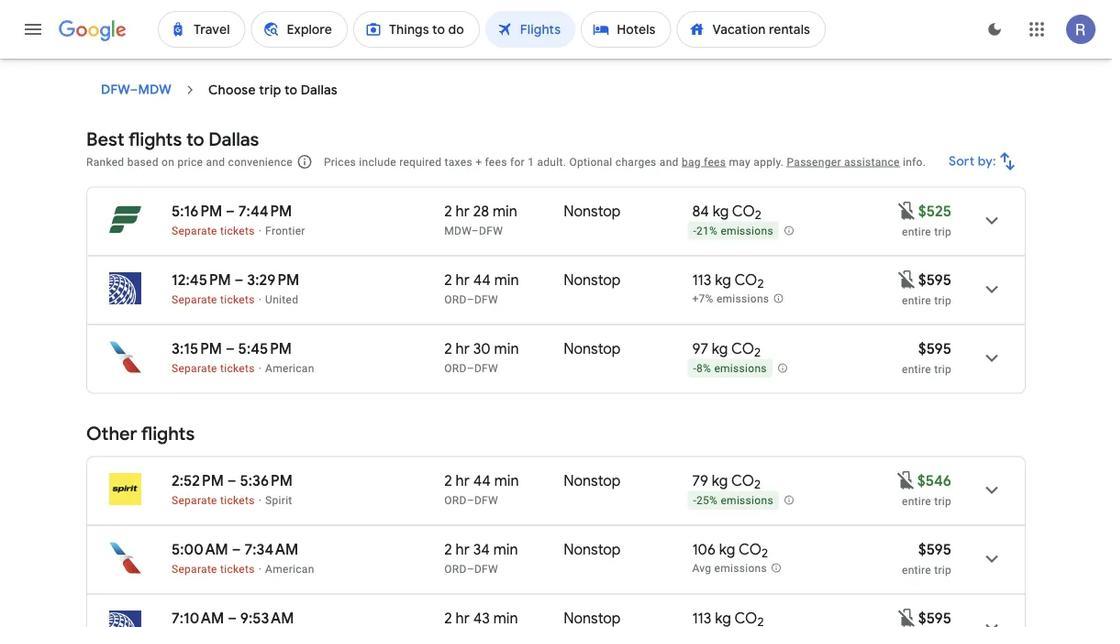 Task type: locate. For each thing, give the bounding box(es) containing it.
min for 84
[[493, 202, 518, 221]]

1 2 hr 44 min ord – dfw from the top
[[445, 271, 519, 306]]

separate down 3:15 pm text box at the bottom of page
[[172, 362, 217, 375]]

tickets down 5:16 pm – 7:44 pm
[[220, 224, 255, 237]]

$546
[[918, 472, 952, 491]]

1 horizontal spatial dallas
[[301, 82, 338, 98]]

separate tickets for 5:00 am
[[172, 563, 255, 576]]

kg inside 84 kg co 2
[[713, 202, 729, 221]]

5 tickets from the top
[[220, 563, 255, 576]]

3 entire trip from the top
[[902, 495, 952, 508]]

kg for 79
[[712, 472, 728, 491]]

leaves o'hare international airport at 7:10 am on tuesday, january 30 and arrives at dallas/fort worth international airport at 9:53 am on tuesday, january 30. element
[[172, 609, 294, 628]]

hr
[[456, 202, 470, 221], [456, 271, 470, 290], [456, 340, 470, 358], [456, 472, 470, 491], [456, 541, 470, 559]]

4 ord from the top
[[445, 563, 467, 576]]

1 entire trip from the top
[[902, 225, 952, 238]]

ord
[[445, 293, 467, 306], [445, 362, 467, 375], [445, 494, 467, 507], [445, 563, 467, 576]]

2 vertical spatial -
[[693, 495, 697, 508]]

1 - from the top
[[693, 225, 697, 238]]

kg inside 113 kg co 2
[[715, 271, 731, 290]]

entire left flight details. leaves o'hare international airport at 12:45 pm on tuesday, january 30 and arrives at dallas/fort worth international airport at 3:29 pm on tuesday, january 30. image
[[902, 294, 932, 307]]

0 horizontal spatial dallas
[[209, 128, 259, 151]]

0 vertical spatial dallas
[[301, 82, 338, 98]]

bags
[[387, 6, 417, 22]]

kg inside the 79 kg co 2
[[712, 472, 728, 491]]

0 vertical spatial 595 us dollars text field
[[919, 271, 952, 290]]

american down arrival time: 7:34 am. text box in the bottom left of the page
[[265, 563, 314, 576]]

 image left spirit
[[259, 494, 262, 507]]

3 separate tickets from the top
[[172, 362, 255, 375]]

american for 7:34 am
[[265, 563, 314, 576]]

min for 106
[[494, 541, 518, 559]]

dallas up learn more about ranking image
[[301, 82, 338, 98]]

hr left "28"
[[456, 202, 470, 221]]

3 - from the top
[[693, 495, 697, 508]]

2 vertical spatial $595
[[919, 541, 952, 559]]

to right choose
[[285, 82, 298, 98]]

3  image from the top
[[259, 362, 262, 375]]

flight details. leaves o'hare international airport at 3:15 pm on tuesday, january 30 and arrives at dallas/fort worth international airport at 5:45 pm on tuesday, january 30. image
[[970, 336, 1014, 380]]

$595 left flight details. leaves o'hare international airport at 3:15 pm on tuesday, january 30 and arrives at dallas/fort worth international airport at 5:45 pm on tuesday, january 30. icon
[[919, 340, 952, 358]]

this price for this flight doesn't include overhead bin access. if you need a carry-on bag, use the bags filter to update prices. image for 595 us dollars text box
[[897, 607, 919, 628]]

2 hr 44 min ord – dfw for 5:36 pm
[[445, 472, 519, 507]]

price
[[467, 6, 498, 22]]

Departure time: 2:52 PM. text field
[[172, 472, 224, 491]]

- down 97
[[693, 363, 697, 376]]

– up the best flights to dallas
[[130, 82, 138, 98]]

dfw for 5:00 am – 7:34 am
[[474, 563, 498, 576]]

1 horizontal spatial fees
[[704, 156, 726, 168]]

595 us dollars text field left flight details. leaves o'hare international airport at 12:45 pm on tuesday, january 30 and arrives at dallas/fort worth international airport at 3:29 pm on tuesday, january 30. image
[[919, 271, 952, 290]]

stops button
[[197, 0, 274, 28]]

7:34 am
[[245, 541, 299, 559]]

0 horizontal spatial mdw
[[138, 82, 172, 98]]

1 nonstop from the top
[[564, 202, 621, 221]]

2 left "28"
[[445, 202, 452, 221]]

2 hr from the top
[[456, 271, 470, 290]]

min inside 2 hr 28 min mdw – dfw
[[493, 202, 518, 221]]

and right price
[[206, 156, 225, 168]]

kg
[[713, 202, 729, 221], [715, 271, 731, 290], [712, 340, 728, 358], [712, 472, 728, 491], [719, 541, 736, 559]]

separate down 12:45 pm
[[172, 293, 217, 306]]

44 for 12:45 pm – 3:29 pm
[[473, 271, 491, 290]]

44 up 34
[[473, 472, 491, 491]]

hr for 5:16 pm – 7:44 pm
[[456, 202, 470, 221]]

$595 entire trip
[[902, 340, 952, 376], [902, 541, 952, 577]]

5 separate from the top
[[172, 563, 217, 576]]

 image down arrival time: 7:34 am. text box in the bottom left of the page
[[259, 563, 262, 576]]

co inside the 79 kg co 2
[[732, 472, 754, 491]]

separate for 5:16 pm
[[172, 224, 217, 237]]

trip
[[259, 82, 281, 98], [935, 225, 952, 238], [935, 294, 952, 307], [935, 363, 952, 376], [935, 495, 952, 508], [935, 564, 952, 577]]

this price for this flight doesn't include overhead bin access. if you need a carry-on bag, use the bags filter to update prices. image left the flight details. leaves o'hare international airport at 2:52 pm on tuesday, january 30 and arrives at dallas/fort worth international airport at 5:36 pm on tuesday, january 30. "icon"
[[896, 470, 918, 492]]

44 down 2 hr 28 min mdw – dfw
[[473, 271, 491, 290]]

fees
[[485, 156, 507, 168], [704, 156, 726, 168]]

hr up 2 hr 34 min ord – dfw
[[456, 472, 470, 491]]

2 separate from the top
[[172, 293, 217, 306]]

airlines
[[292, 6, 338, 22]]

3 nonstop flight. element from the top
[[564, 340, 621, 361]]

1 vertical spatial total duration 2 hr 44 min. element
[[445, 472, 564, 493]]

7:44 pm
[[238, 202, 292, 221]]

mdw inside 2 hr 28 min mdw – dfw
[[445, 224, 472, 237]]

co inside 106 kg co 2
[[739, 541, 762, 559]]

1 separate from the top
[[172, 224, 217, 237]]

1 tickets from the top
[[220, 224, 255, 237]]

2 entire trip from the top
[[902, 294, 952, 307]]

0 vertical spatial to
[[285, 82, 298, 98]]

separate tickets down 5:00 am text box
[[172, 563, 255, 576]]

2 - from the top
[[693, 363, 697, 376]]

0 vertical spatial flights
[[128, 128, 182, 151]]

2 inside 113 kg co 2
[[758, 276, 764, 292]]

0 horizontal spatial and
[[206, 156, 225, 168]]

trip down $525
[[935, 225, 952, 238]]

4 separate tickets from the top
[[172, 494, 255, 507]]

tickets for 5:45 pm
[[220, 362, 255, 375]]

2  image from the top
[[259, 293, 262, 306]]

1 vertical spatial this price for this flight doesn't include overhead bin access. if you need a carry-on bag, use the bags filter to update prices. image
[[897, 607, 919, 628]]

1 separate tickets from the top
[[172, 224, 255, 237]]

4 hr from the top
[[456, 472, 470, 491]]

$595 for 106
[[919, 541, 952, 559]]

2 nonstop flight. element from the top
[[564, 271, 621, 292]]

2 total duration 2 hr 44 min. element from the top
[[445, 472, 564, 493]]

this price for this flight doesn't include overhead bin access. if you need a carry-on bag, use the bags filter to update prices. image down $525
[[897, 269, 919, 291]]

nonstop for 106
[[564, 541, 621, 559]]

kg right 79
[[712, 472, 728, 491]]

leaves o'hare international airport at 5:00 am on tuesday, january 30 and arrives at dallas/fort worth international airport at 7:34 am on tuesday, january 30. element
[[172, 541, 299, 559]]

separate tickets down 3:15 pm text box at the bottom of page
[[172, 362, 255, 375]]

– right departure time: 2:52 pm. text field
[[227, 472, 236, 491]]

avg emissions
[[692, 563, 767, 576]]

1 vertical spatial 2 hr 44 min ord – dfw
[[445, 472, 519, 507]]

dfw down "28"
[[479, 224, 503, 237]]

5 entire from the top
[[902, 564, 932, 577]]

1 $595 entire trip from the top
[[902, 340, 952, 376]]

total duration 2 hr 44 min. element down 2 hr 28 min mdw – dfw
[[445, 271, 564, 292]]

learn more about ranking image
[[296, 154, 313, 170]]

1  image from the top
[[259, 224, 262, 237]]

emissions button
[[622, 0, 724, 28]]

0 vertical spatial this price for this flight doesn't include overhead bin access. if you need a carry-on bag, use the bags filter to update prices. image
[[896, 470, 918, 492]]

12:45 pm
[[172, 271, 231, 290]]

airlines button
[[281, 0, 369, 28]]

this price for this flight doesn't include overhead bin access. if you need a carry-on bag, use the bags filter to update prices. image
[[896, 200, 918, 222], [897, 269, 919, 291]]

3 ord from the top
[[445, 494, 467, 507]]

separate down 2:52 pm
[[172, 494, 217, 507]]

5 nonstop from the top
[[564, 541, 621, 559]]

2 entire from the top
[[902, 294, 932, 307]]

by:
[[978, 153, 997, 170]]

2 hr 28 min mdw – dfw
[[445, 202, 518, 237]]

total duration 2 hr 34 min. element
[[445, 541, 564, 562]]

Arrival time: 7:34 AM. text field
[[245, 541, 299, 559]]

nonstop for 97
[[564, 340, 621, 358]]

595 us dollars text field left flight details. leaves o'hare international airport at 3:15 pm on tuesday, january 30 and arrives at dallas/fort worth international airport at 5:45 pm on tuesday, january 30. icon
[[919, 340, 952, 358]]

separate down 5:16 pm text field
[[172, 224, 217, 237]]

emissions down 97 kg co 2
[[714, 363, 767, 376]]

co up the -8% emissions
[[732, 340, 754, 358]]

$595 left flight details. leaves o'hare international airport at 12:45 pm on tuesday, january 30 and arrives at dallas/fort worth international airport at 3:29 pm on tuesday, january 30. image
[[919, 271, 952, 290]]

Departure time: 12:45 PM. text field
[[172, 271, 231, 290]]

spirit
[[265, 494, 292, 507]]

0 vertical spatial -
[[693, 225, 697, 238]]

dfw inside 2 hr 30 min ord – dfw
[[474, 362, 498, 375]]

to for trip
[[285, 82, 298, 98]]

this price for this flight doesn't include overhead bin access. if you need a carry-on bag, use the bags filter to update prices. image down 595 us dollars text field
[[897, 607, 919, 628]]

84
[[692, 202, 709, 221]]

0 horizontal spatial fees
[[485, 156, 507, 168]]

1 vertical spatial $595 entire trip
[[902, 541, 952, 577]]

emissions down 113 kg co 2
[[717, 293, 769, 306]]

flights for other
[[141, 423, 195, 446]]

min right "28"
[[493, 202, 518, 221]]

4 nonstop from the top
[[564, 472, 621, 491]]

hr for 5:00 am – 7:34 am
[[456, 541, 470, 559]]

3 separate from the top
[[172, 362, 217, 375]]

ord up 2 hr 34 min ord – dfw
[[445, 494, 467, 507]]

this price for this flight doesn't include overhead bin access. if you need a carry-on bag, use the bags filter to update prices. image for $595
[[897, 269, 919, 291]]

all filters button
[[86, 0, 190, 28]]

4 entire from the top
[[902, 495, 932, 508]]

ranked based on price and convenience
[[86, 156, 293, 168]]

4 tickets from the top
[[220, 494, 255, 507]]

flights up based
[[128, 128, 182, 151]]

Departure time: 3:15 PM. text field
[[172, 340, 222, 358]]

4  image from the top
[[259, 494, 262, 507]]

entire for $595
[[902, 294, 932, 307]]

kg up '+7% emissions'
[[715, 271, 731, 290]]

emissions for 84
[[721, 225, 774, 238]]

fees right the '+'
[[485, 156, 507, 168]]

2 american from the top
[[265, 563, 314, 576]]

4 separate from the top
[[172, 494, 217, 507]]

co inside 97 kg co 2
[[732, 340, 754, 358]]

leaves chicago midway international airport at 5:16 pm on tuesday, january 30 and arrives at dallas/fort worth international airport at 7:44 pm on tuesday, january 30. element
[[172, 202, 292, 221]]

emissions
[[721, 225, 774, 238], [717, 293, 769, 306], [714, 363, 767, 376], [721, 495, 774, 508], [715, 563, 767, 576]]

0 vertical spatial 44
[[473, 271, 491, 290]]

– down 30
[[467, 362, 474, 375]]

dallas for best flights to dallas
[[209, 128, 259, 151]]

times
[[547, 6, 583, 22]]

– left 7:34 am
[[232, 541, 241, 559]]

Departure time: 5:00 AM. text field
[[172, 541, 228, 559]]

prices include required taxes + fees for 1 adult. optional charges and bag fees may apply. passenger assistance
[[324, 156, 900, 168]]

hr down 2 hr 28 min mdw – dfw
[[456, 271, 470, 290]]

28
[[473, 202, 489, 221]]

2 up avg emissions
[[762, 546, 768, 562]]

2 up the -8% emissions
[[754, 345, 761, 361]]

connecting airports
[[743, 6, 866, 22]]

2 this price for this flight doesn't include overhead bin access. if you need a carry-on bag, use the bags filter to update prices. image from the top
[[897, 269, 919, 291]]

price
[[177, 156, 203, 168]]

airports
[[817, 6, 866, 22]]

1 vertical spatial dallas
[[209, 128, 259, 151]]

3 nonstop from the top
[[564, 340, 621, 358]]

2 separate tickets from the top
[[172, 293, 255, 306]]

leaves o'hare international airport at 3:15 pm on tuesday, january 30 and arrives at dallas/fort worth international airport at 5:45 pm on tuesday, january 30. element
[[172, 340, 292, 358]]

separate
[[172, 224, 217, 237], [172, 293, 217, 306], [172, 362, 217, 375], [172, 494, 217, 507], [172, 563, 217, 576]]

3 $595 from the top
[[919, 541, 952, 559]]

1 vertical spatial flights
[[141, 423, 195, 446]]

kg right 97
[[712, 340, 728, 358]]

0 horizontal spatial to
[[186, 128, 204, 151]]

3 hr from the top
[[456, 340, 470, 358]]

entire down $525
[[902, 225, 932, 238]]

- down 84
[[693, 225, 697, 238]]

– down 34
[[467, 563, 474, 576]]

-
[[693, 225, 697, 238], [693, 363, 697, 376], [693, 495, 697, 508]]

co up the -25% emissions
[[732, 472, 754, 491]]

co up avg emissions
[[739, 541, 762, 559]]

dallas
[[301, 82, 338, 98], [209, 128, 259, 151]]

dfw
[[101, 82, 130, 98], [479, 224, 503, 237], [474, 293, 498, 306], [474, 362, 498, 375], [474, 494, 498, 507], [474, 563, 498, 576]]

1 vertical spatial $595
[[919, 340, 952, 358]]

co for 106
[[739, 541, 762, 559]]

5  image from the top
[[259, 563, 262, 576]]

–
[[130, 82, 138, 98], [226, 202, 235, 221], [472, 224, 479, 237], [235, 271, 244, 290], [467, 293, 474, 306], [226, 340, 235, 358], [467, 362, 474, 375], [227, 472, 236, 491], [467, 494, 474, 507], [232, 541, 241, 559], [467, 563, 474, 576]]

tickets for 3:29 pm
[[220, 293, 255, 306]]

5 nonstop flight. element from the top
[[564, 541, 621, 562]]

min
[[493, 202, 518, 221], [494, 271, 519, 290], [494, 340, 519, 358], [494, 472, 519, 491], [494, 541, 518, 559]]

 image
[[259, 224, 262, 237], [259, 293, 262, 306], [259, 362, 262, 375], [259, 494, 262, 507], [259, 563, 262, 576]]

other flights
[[86, 423, 195, 446]]

entire trip left flight details. leaves o'hare international airport at 12:45 pm on tuesday, january 30 and arrives at dallas/fort worth international airport at 3:29 pm on tuesday, january 30. image
[[902, 294, 952, 307]]

nonstop flight. element for 79
[[564, 472, 621, 493]]

trip right choose
[[259, 82, 281, 98]]

 image down 7:44 pm
[[259, 224, 262, 237]]

dfw up 34
[[474, 494, 498, 507]]

3:29 pm
[[247, 271, 299, 290]]

hr inside 2 hr 34 min ord – dfw
[[456, 541, 470, 559]]

nonstop for 84
[[564, 202, 621, 221]]

sort
[[949, 153, 975, 170]]

2 left 30
[[445, 340, 452, 358]]

tickets down leaves o'hare international airport at 2:52 pm on tuesday, january 30 and arrives at dallas/fort worth international airport at 5:36 pm on tuesday, january 30. element
[[220, 494, 255, 507]]

fees right bag on the right top of the page
[[704, 156, 726, 168]]

nonstop flight. element
[[564, 202, 621, 224], [564, 271, 621, 292], [564, 340, 621, 361], [564, 472, 621, 493], [564, 541, 621, 562], [564, 610, 621, 628]]

to up price
[[186, 128, 204, 151]]

dfw down 34
[[474, 563, 498, 576]]

flights for best
[[128, 128, 182, 151]]

1 vertical spatial this price for this flight doesn't include overhead bin access. if you need a carry-on bag, use the bags filter to update prices. image
[[897, 269, 919, 291]]

1 vertical spatial american
[[265, 563, 314, 576]]

1 44 from the top
[[473, 271, 491, 290]]

entire trip for $595
[[902, 294, 952, 307]]

2 hr 44 min ord – dfw for 3:29 pm
[[445, 271, 519, 306]]

1 nonstop flight. element from the top
[[564, 202, 621, 224]]

tickets down 5:00 am – 7:34 am on the left of the page
[[220, 563, 255, 576]]

2 hr 34 min ord – dfw
[[445, 541, 518, 576]]

 image for 5:36 pm
[[259, 494, 262, 507]]

– up 30
[[467, 293, 474, 306]]

co for 79
[[732, 472, 754, 491]]

entire for $546
[[902, 495, 932, 508]]

emissions down 84 kg co 2
[[721, 225, 774, 238]]

trip down $546
[[935, 495, 952, 508]]

0 vertical spatial $595 entire trip
[[902, 340, 952, 376]]

1 vertical spatial entire trip
[[902, 294, 952, 307]]

this price for this flight doesn't include overhead bin access. if you need a carry-on bag, use the bags filter to update prices. image
[[896, 470, 918, 492], [897, 607, 919, 628]]

kg right 84
[[713, 202, 729, 221]]

2 left 34
[[445, 541, 452, 559]]

2 2 hr 44 min ord – dfw from the top
[[445, 472, 519, 507]]

 image for 7:34 am
[[259, 563, 262, 576]]

1 horizontal spatial mdw
[[445, 224, 472, 237]]

97
[[692, 340, 709, 358]]

1 american from the top
[[265, 362, 314, 375]]

kg inside 97 kg co 2
[[712, 340, 728, 358]]

2
[[445, 202, 452, 221], [755, 208, 762, 223], [445, 271, 452, 290], [758, 276, 764, 292], [445, 340, 452, 358], [754, 345, 761, 361], [445, 472, 452, 491], [754, 477, 761, 493], [445, 541, 452, 559], [762, 546, 768, 562]]

prices
[[324, 156, 356, 168]]

price button
[[456, 0, 529, 28]]

- for 97
[[693, 363, 697, 376]]

dallas for choose trip to dallas
[[301, 82, 338, 98]]

5:45 pm
[[238, 340, 292, 358]]

2 inside 84 kg co 2
[[755, 208, 762, 223]]

ord down total duration 2 hr 34 min. element
[[445, 563, 467, 576]]

79
[[692, 472, 709, 491]]

entire
[[902, 225, 932, 238], [902, 294, 932, 307], [902, 363, 932, 376], [902, 495, 932, 508], [902, 564, 932, 577]]

tickets down 3:15 pm – 5:45 pm
[[220, 362, 255, 375]]

separate tickets
[[172, 224, 255, 237], [172, 293, 255, 306], [172, 362, 255, 375], [172, 494, 255, 507], [172, 563, 255, 576]]

min right 34
[[494, 541, 518, 559]]

2 up -21% emissions on the top right of page
[[755, 208, 762, 223]]

hr left 30
[[456, 340, 470, 358]]

separate for 12:45 pm
[[172, 293, 217, 306]]

5 separate tickets from the top
[[172, 563, 255, 576]]

$595 entire trip up 595 us dollars text box
[[902, 541, 952, 577]]

trip left flight details. leaves o'hare international airport at 3:15 pm on tuesday, january 30 and arrives at dallas/fort worth international airport at 5:45 pm on tuesday, january 30. icon
[[935, 363, 952, 376]]

2 hr 44 min ord – dfw up 30
[[445, 271, 519, 306]]

entire for $525
[[902, 225, 932, 238]]

1 this price for this flight doesn't include overhead bin access. if you need a carry-on bag, use the bags filter to update prices. image from the top
[[896, 200, 918, 222]]

30
[[473, 340, 491, 358]]

mdw up the best flights to dallas
[[138, 82, 172, 98]]

best
[[86, 128, 125, 151]]

595 US dollars text field
[[919, 271, 952, 290], [919, 340, 952, 358]]

dfw down 30
[[474, 362, 498, 375]]

kg for 106
[[719, 541, 736, 559]]

ord up 2 hr 30 min ord – dfw
[[445, 293, 467, 306]]

1 vertical spatial to
[[186, 128, 204, 151]]

charges
[[616, 156, 657, 168]]

1 fees from the left
[[485, 156, 507, 168]]

5:16 pm
[[172, 202, 222, 221]]

hr left 34
[[456, 541, 470, 559]]

dfw for 12:45 pm – 3:29 pm
[[474, 293, 498, 306]]

1 total duration 2 hr 44 min. element from the top
[[445, 271, 564, 292]]

adult.
[[537, 156, 567, 168]]

2 ord from the top
[[445, 362, 467, 375]]

mdw
[[138, 82, 172, 98], [445, 224, 472, 237]]

2 $595 from the top
[[919, 340, 952, 358]]

0 vertical spatial entire trip
[[902, 225, 952, 238]]

emissions
[[633, 6, 693, 22]]

avg
[[692, 563, 712, 576]]

hr for 12:45 pm – 3:29 pm
[[456, 271, 470, 290]]

flights
[[128, 128, 182, 151], [141, 423, 195, 446]]

hr inside 2 hr 30 min ord – dfw
[[456, 340, 470, 358]]

2 tickets from the top
[[220, 293, 255, 306]]

co inside 84 kg co 2
[[732, 202, 755, 221]]

separate tickets for 3:15 pm
[[172, 362, 255, 375]]

1 vertical spatial 44
[[473, 472, 491, 491]]

entire down 546 us dollars text box
[[902, 495, 932, 508]]

separate tickets down 2:52 pm
[[172, 494, 255, 507]]

and
[[206, 156, 225, 168], [660, 156, 679, 168]]

american down 5:45 pm text box
[[265, 362, 314, 375]]

min inside 2 hr 30 min ord – dfw
[[494, 340, 519, 358]]

hr inside 2 hr 28 min mdw – dfw
[[456, 202, 470, 221]]

1 vertical spatial -
[[693, 363, 697, 376]]

ord inside 2 hr 30 min ord – dfw
[[445, 362, 467, 375]]

2 hr 30 min ord – dfw
[[445, 340, 519, 375]]

2 up the -25% emissions
[[754, 477, 761, 493]]

dfw inside 2 hr 28 min mdw – dfw
[[479, 224, 503, 237]]

$595 for 97
[[919, 340, 952, 358]]

4 nonstop flight. element from the top
[[564, 472, 621, 493]]

2 and from the left
[[660, 156, 679, 168]]

optional
[[570, 156, 613, 168]]

nonstop
[[564, 202, 621, 221], [564, 271, 621, 290], [564, 340, 621, 358], [564, 472, 621, 491], [564, 541, 621, 559]]

entire down 595 us dollars text field
[[902, 564, 932, 577]]

1 horizontal spatial and
[[660, 156, 679, 168]]

2 inside 2 hr 30 min ord – dfw
[[445, 340, 452, 358]]

min for 97
[[494, 340, 519, 358]]

1 entire from the top
[[902, 225, 932, 238]]

dfw inside 2 hr 34 min ord – dfw
[[474, 563, 498, 576]]

$595 entire trip left flight details. leaves o'hare international airport at 3:15 pm on tuesday, january 30 and arrives at dallas/fort worth international airport at 5:45 pm on tuesday, january 30. icon
[[902, 340, 952, 376]]

kg for 84
[[713, 202, 729, 221]]

– right 5:16 pm
[[226, 202, 235, 221]]

total duration 2 hr 44 min. element
[[445, 271, 564, 292], [445, 472, 564, 493]]

dallas up convenience
[[209, 128, 259, 151]]

ord for 5:45 pm
[[445, 362, 467, 375]]

Arrival time: 7:44 PM. text field
[[238, 202, 292, 221]]

sort by:
[[949, 153, 997, 170]]

 image down 5:45 pm text box
[[259, 362, 262, 375]]

None search field
[[86, 0, 1026, 59]]

separate for 3:15 pm
[[172, 362, 217, 375]]

1 ord from the top
[[445, 293, 467, 306]]

to
[[285, 82, 298, 98], [186, 128, 204, 151]]

main content
[[86, 73, 1026, 628]]

this price for this flight doesn't include overhead bin access. if you need a carry-on bag, use the bags filter to update prices. image for $525
[[896, 200, 918, 222]]

separate tickets for 2:52 pm
[[172, 494, 255, 507]]

2 44 from the top
[[473, 472, 491, 491]]

$595 entire trip for 106
[[902, 541, 952, 577]]

1 $595 from the top
[[919, 271, 952, 290]]

0 vertical spatial total duration 2 hr 44 min. element
[[445, 271, 564, 292]]

1 vertical spatial mdw
[[445, 224, 472, 237]]

-25% emissions
[[693, 495, 774, 508]]

co for 97
[[732, 340, 754, 358]]

- for 79
[[693, 495, 697, 508]]

flight details. leaves o'hare international airport at 12:45 pm on tuesday, january 30 and arrives at dallas/fort worth international airport at 3:29 pm on tuesday, january 30. image
[[970, 268, 1014, 312]]

co up -21% emissions on the top right of page
[[732, 202, 755, 221]]

kg inside 106 kg co 2
[[719, 541, 736, 559]]

0 vertical spatial 2 hr 44 min ord – dfw
[[445, 271, 519, 306]]

dfw for 3:15 pm – 5:45 pm
[[474, 362, 498, 375]]

american
[[265, 362, 314, 375], [265, 563, 314, 576]]

min inside 2 hr 34 min ord – dfw
[[494, 541, 518, 559]]

0 vertical spatial american
[[265, 362, 314, 375]]

min right 30
[[494, 340, 519, 358]]

2 vertical spatial entire trip
[[902, 495, 952, 508]]

1 hr from the top
[[456, 202, 470, 221]]

$595 left flight details. leaves o'hare international airport at 5:00 am on tuesday, january 30 and arrives at dallas/fort worth international airport at 7:34 am on tuesday, january 30. icon at the right bottom of page
[[919, 541, 952, 559]]

Arrival time: 5:45 PM. text field
[[238, 340, 292, 358]]

1 horizontal spatial to
[[285, 82, 298, 98]]

ord inside 2 hr 34 min ord – dfw
[[445, 563, 467, 576]]

total duration 2 hr 44 min. element for 79
[[445, 472, 564, 493]]

1 vertical spatial 595 us dollars text field
[[919, 340, 952, 358]]

min down 2 hr 28 min mdw – dfw
[[494, 271, 519, 290]]

co up '+7% emissions'
[[735, 271, 758, 290]]

connecting
[[743, 6, 814, 22]]

0 vertical spatial $595
[[919, 271, 952, 290]]

main content containing best flights to dallas
[[86, 73, 1026, 628]]

5 hr from the top
[[456, 541, 470, 559]]

trip down 595 us dollars text field
[[935, 564, 952, 577]]

2 inside the 79 kg co 2
[[754, 477, 761, 493]]

co inside 113 kg co 2
[[735, 271, 758, 290]]

2 nonstop from the top
[[564, 271, 621, 290]]

2 $595 entire trip from the top
[[902, 541, 952, 577]]

3 tickets from the top
[[220, 362, 255, 375]]

and left bag on the right top of the page
[[660, 156, 679, 168]]

- down 79
[[693, 495, 697, 508]]

0 vertical spatial this price for this flight doesn't include overhead bin access. if you need a carry-on bag, use the bags filter to update prices. image
[[896, 200, 918, 222]]

5:16 pm – 7:44 pm
[[172, 202, 292, 221]]



Task type: describe. For each thing, give the bounding box(es) containing it.
assistance
[[844, 156, 900, 168]]

include
[[359, 156, 396, 168]]

based
[[127, 156, 159, 168]]

times button
[[536, 0, 615, 28]]

ranked
[[86, 156, 124, 168]]

to for flights
[[186, 128, 204, 151]]

american for 5:45 pm
[[265, 362, 314, 375]]

total duration 2 hr 43 min. element
[[445, 610, 564, 628]]

best flights to dallas
[[86, 128, 259, 151]]

filters
[[139, 6, 175, 22]]

-21% emissions
[[693, 225, 774, 238]]

113
[[692, 271, 712, 290]]

nonstop flight. element for 97
[[564, 340, 621, 361]]

– left 3:29 pm text box
[[235, 271, 244, 290]]

choose
[[208, 82, 256, 98]]

other
[[86, 423, 137, 446]]

+
[[476, 156, 482, 168]]

all
[[121, 6, 137, 22]]

3 entire from the top
[[902, 363, 932, 376]]

ord for 3:29 pm
[[445, 293, 467, 306]]

sort by: button
[[942, 140, 1026, 184]]

separate tickets for 12:45 pm
[[172, 293, 255, 306]]

flight details. leaves o'hare international airport at 5:00 am on tuesday, january 30 and arrives at dallas/fort worth international airport at 7:34 am on tuesday, january 30. image
[[970, 537, 1014, 581]]

2:52 pm
[[172, 472, 224, 491]]

kg for 113
[[715, 271, 731, 290]]

this price for this flight doesn't include overhead bin access. if you need a carry-on bag, use the bags filter to update prices. image for 546 us dollars text box
[[896, 470, 918, 492]]

tickets for 5:36 pm
[[220, 494, 255, 507]]

3:15 pm – 5:45 pm
[[172, 340, 292, 358]]

emissions for 97
[[714, 363, 767, 376]]

leaves o'hare international airport at 12:45 pm on tuesday, january 30 and arrives at dallas/fort worth international airport at 3:29 pm on tuesday, january 30. element
[[172, 271, 299, 290]]

ord for 5:36 pm
[[445, 494, 467, 507]]

1
[[528, 156, 534, 168]]

min for 79
[[494, 472, 519, 491]]

stops
[[208, 6, 242, 22]]

dfw up the best
[[101, 82, 130, 98]]

546 US dollars text field
[[918, 472, 952, 491]]

5:36 pm
[[240, 472, 293, 491]]

nonstop for 113
[[564, 271, 621, 290]]

total duration 2 hr 28 min. element
[[445, 202, 564, 224]]

bag
[[682, 156, 701, 168]]

apply.
[[754, 156, 784, 168]]

total duration 2 hr 44 min. element for 113
[[445, 271, 564, 292]]

106
[[692, 541, 716, 559]]

total duration 2 hr 30 min. element
[[445, 340, 564, 361]]

entire trip for $546
[[902, 495, 952, 508]]

change appearance image
[[973, 7, 1017, 51]]

21%
[[697, 225, 718, 238]]

6 nonstop flight. element from the top
[[564, 610, 621, 628]]

12:45 pm – 3:29 pm
[[172, 271, 299, 290]]

separate for 5:00 am
[[172, 563, 217, 576]]

Departure time: 7:10 AM. text field
[[172, 609, 224, 628]]

bags button
[[376, 0, 448, 28]]

44 for 2:52 pm – 5:36 pm
[[473, 472, 491, 491]]

required
[[399, 156, 442, 168]]

hr for 3:15 pm – 5:45 pm
[[456, 340, 470, 358]]

Arrival time: 5:36 PM. text field
[[240, 472, 293, 491]]

separate tickets for 5:16 pm
[[172, 224, 255, 237]]

595 US dollars text field
[[919, 541, 952, 559]]

84 kg co 2
[[692, 202, 762, 223]]

flight details. leaves chicago midway international airport at 5:16 pm on tuesday, january 30 and arrives at dallas/fort worth international airport at 7:44 pm on tuesday, january 30. image
[[970, 199, 1014, 243]]

tickets for 7:34 am
[[220, 563, 255, 576]]

emissions for 79
[[721, 495, 774, 508]]

bag fees button
[[682, 156, 726, 168]]

$525
[[918, 202, 952, 221]]

all filters
[[121, 6, 175, 22]]

passenger assistance button
[[787, 156, 900, 168]]

dfw for 2:52 pm – 5:36 pm
[[474, 494, 498, 507]]

hr for 2:52 pm – 5:36 pm
[[456, 472, 470, 491]]

0 vertical spatial mdw
[[138, 82, 172, 98]]

595 US dollars text field
[[919, 609, 952, 628]]

5:00 am – 7:34 am
[[172, 541, 299, 559]]

main menu image
[[22, 18, 44, 40]]

none search field containing all filters
[[86, 0, 1026, 59]]

34
[[473, 541, 490, 559]]

leaves o'hare international airport at 2:52 pm on tuesday, january 30 and arrives at dallas/fort worth international airport at 5:36 pm on tuesday, january 30. element
[[172, 472, 293, 491]]

for
[[510, 156, 525, 168]]

- for 84
[[693, 225, 697, 238]]

passenger
[[787, 156, 841, 168]]

2 inside 2 hr 28 min mdw – dfw
[[445, 202, 452, 221]]

 image for 5:45 pm
[[259, 362, 262, 375]]

ord for 7:34 am
[[445, 563, 467, 576]]

nonstop flight. element for 84
[[564, 202, 621, 224]]

2 fees from the left
[[704, 156, 726, 168]]

flight details. leaves o'hare international airport at 7:10 am on tuesday, january 30 and arrives at dallas/fort worth international airport at 9:53 am on tuesday, january 30. image
[[970, 606, 1014, 628]]

tickets for 7:44 pm
[[220, 224, 255, 237]]

Arrival time: 9:53 AM. text field
[[240, 609, 294, 628]]

2:52 pm – 5:36 pm
[[172, 472, 293, 491]]

+7% emissions
[[692, 293, 769, 306]]

choose trip to dallas
[[208, 82, 338, 98]]

2 595 us dollars text field from the top
[[919, 340, 952, 358]]

co for 84
[[732, 202, 755, 221]]

– inside 2 hr 30 min ord – dfw
[[467, 362, 474, 375]]

113 kg co 2
[[692, 271, 764, 292]]

-8% emissions
[[693, 363, 767, 376]]

 image for 7:44 pm
[[259, 224, 262, 237]]

– right 3:15 pm
[[226, 340, 235, 358]]

nonstop flight. element for 106
[[564, 541, 621, 562]]

– inside 2 hr 34 min ord – dfw
[[467, 563, 474, 576]]

2 inside 97 kg co 2
[[754, 345, 761, 361]]

on
[[162, 156, 175, 168]]

2 up 2 hr 34 min ord – dfw
[[445, 472, 452, 491]]

nonstop flight. element for 113
[[564, 271, 621, 292]]

97 kg co 2
[[692, 340, 761, 361]]

dfw – mdw
[[101, 82, 172, 98]]

525 US dollars text field
[[918, 202, 952, 221]]

Arrival time: 3:29 PM. text field
[[247, 271, 299, 290]]

taxes
[[445, 156, 473, 168]]

entire trip for $525
[[902, 225, 952, 238]]

– inside 2 hr 28 min mdw – dfw
[[472, 224, 479, 237]]

dfw for 5:16 pm – 7:44 pm
[[479, 224, 503, 237]]

may
[[729, 156, 751, 168]]

79 kg co 2
[[692, 472, 761, 493]]

kg for 97
[[712, 340, 728, 358]]

min for 113
[[494, 271, 519, 290]]

flight details. leaves o'hare international airport at 2:52 pm on tuesday, january 30 and arrives at dallas/fort worth international airport at 5:36 pm on tuesday, january 30. image
[[970, 469, 1014, 513]]

frontier
[[265, 224, 305, 237]]

3:15 pm
[[172, 340, 222, 358]]

convenience
[[228, 156, 293, 168]]

trip left flight details. leaves o'hare international airport at 12:45 pm on tuesday, january 30 and arrives at dallas/fort worth international airport at 3:29 pm on tuesday, january 30. image
[[935, 294, 952, 307]]

+7%
[[692, 293, 714, 306]]

25%
[[697, 495, 718, 508]]

2 inside 2 hr 34 min ord – dfw
[[445, 541, 452, 559]]

emissions down 106 kg co 2
[[715, 563, 767, 576]]

2 inside 106 kg co 2
[[762, 546, 768, 562]]

8%
[[697, 363, 711, 376]]

5:00 am
[[172, 541, 228, 559]]

Departure time: 5:16 PM. text field
[[172, 202, 222, 221]]

– up 34
[[467, 494, 474, 507]]

united
[[265, 293, 299, 306]]

$595 entire trip for 97
[[902, 340, 952, 376]]

1 595 us dollars text field from the top
[[919, 271, 952, 290]]

 image for 3:29 pm
[[259, 293, 262, 306]]

co for 113
[[735, 271, 758, 290]]

106 kg co 2
[[692, 541, 768, 562]]

connecting airports button
[[732, 0, 897, 28]]

nonstop for 79
[[564, 472, 621, 491]]

1 and from the left
[[206, 156, 225, 168]]

separate for 2:52 pm
[[172, 494, 217, 507]]

2 down 2 hr 28 min mdw – dfw
[[445, 271, 452, 290]]



Task type: vqa. For each thing, say whether or not it's contained in the screenshot.
Optional
yes



